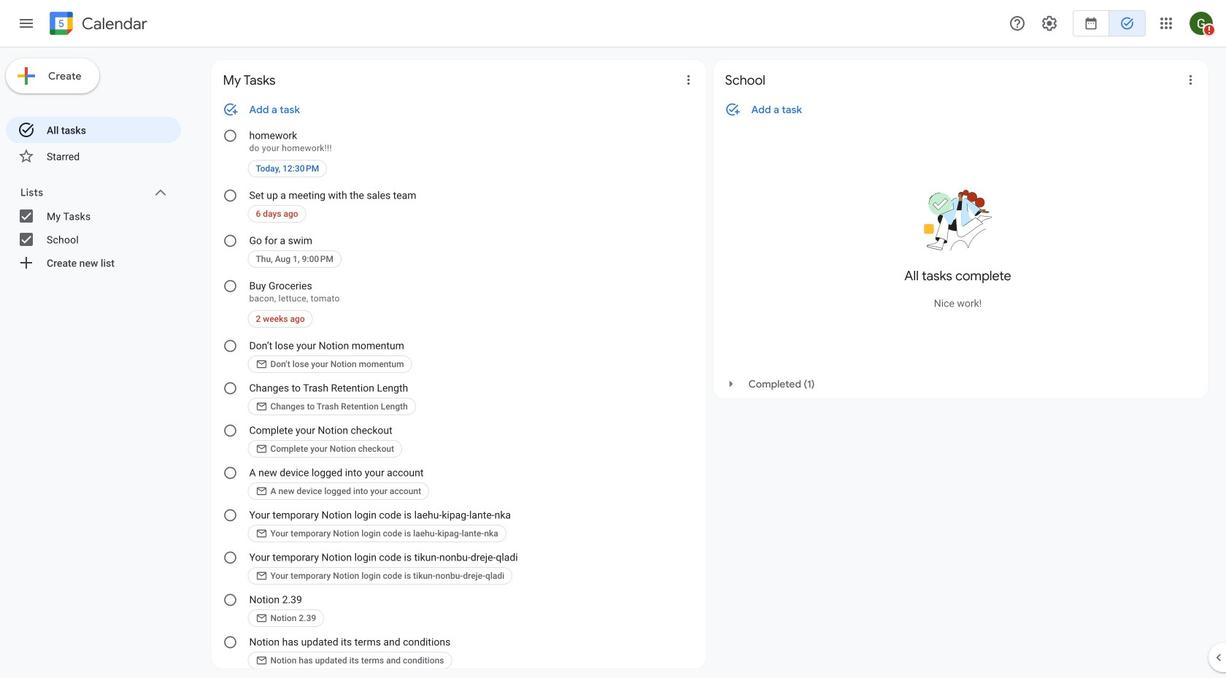 Task type: vqa. For each thing, say whether or not it's contained in the screenshot.
Tasks Sidebar icon
yes



Task type: describe. For each thing, give the bounding box(es) containing it.
settings menu image
[[1041, 15, 1058, 32]]

heading inside calendar element
[[79, 15, 147, 32]]

calendar element
[[47, 9, 147, 41]]



Task type: locate. For each thing, give the bounding box(es) containing it.
heading
[[79, 15, 147, 32]]

tasks sidebar image
[[18, 15, 35, 32]]

support menu image
[[1009, 15, 1026, 32]]



